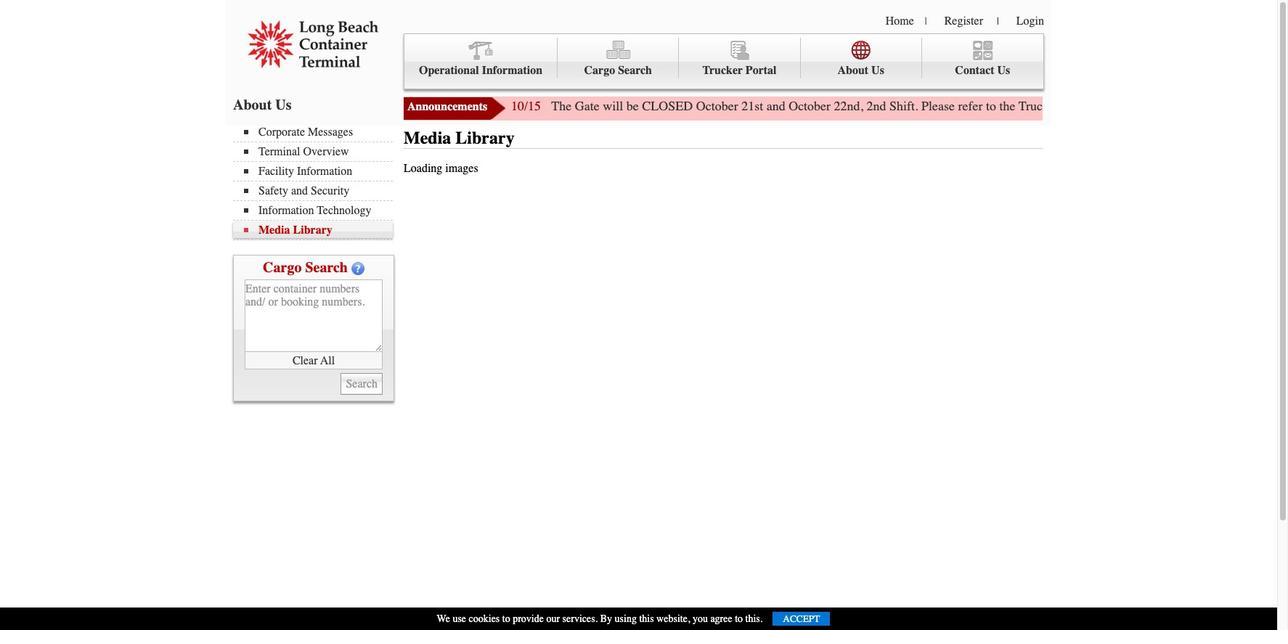 Task type: locate. For each thing, give the bounding box(es) containing it.
library up images
[[456, 128, 515, 148]]

2 october from the left
[[789, 98, 831, 114]]

0 horizontal spatial and
[[291, 185, 308, 198]]

0 vertical spatial library
[[456, 128, 515, 148]]

cargo
[[585, 64, 616, 77], [263, 259, 302, 276]]

clear all button
[[245, 352, 383, 370]]

gate right the the
[[575, 98, 600, 114]]

gate
[[575, 98, 600, 114], [1053, 98, 1078, 114]]

about
[[838, 64, 869, 77], [233, 97, 272, 113]]

0 horizontal spatial about
[[233, 97, 272, 113]]

0 vertical spatial about
[[838, 64, 869, 77]]

all
[[320, 354, 335, 367]]

please
[[922, 98, 955, 114]]

information up 10/15
[[482, 64, 543, 77]]

our
[[547, 613, 560, 626]]

and right safety
[[291, 185, 308, 198]]

corporate messages link
[[244, 126, 393, 139]]

0 horizontal spatial gate
[[575, 98, 600, 114]]

and
[[767, 98, 786, 114], [291, 185, 308, 198]]

about us
[[838, 64, 885, 77], [233, 97, 292, 113]]

1 horizontal spatial library
[[456, 128, 515, 148]]

search up be
[[618, 64, 652, 77]]

0 horizontal spatial to
[[503, 613, 511, 626]]

accept button
[[773, 612, 831, 626]]

home
[[886, 15, 915, 28]]

security
[[311, 185, 350, 198]]

1 horizontal spatial about us
[[838, 64, 885, 77]]

1 vertical spatial and
[[291, 185, 308, 198]]

cargo up the will
[[585, 64, 616, 77]]

and inside corporate messages terminal overview facility information safety and security information technology media library
[[291, 185, 308, 198]]

search down 'media library' link
[[305, 259, 348, 276]]

for
[[1169, 98, 1185, 114]]

0 horizontal spatial cargo
[[263, 259, 302, 276]]

corporate
[[259, 126, 305, 139]]

october
[[697, 98, 739, 114], [789, 98, 831, 114]]

us up corporate on the top left of page
[[276, 97, 292, 113]]

0 horizontal spatial |
[[925, 15, 928, 28]]

the
[[552, 98, 572, 114]]

0 horizontal spatial october
[[697, 98, 739, 114]]

provide
[[513, 613, 544, 626]]

contact
[[956, 64, 995, 77]]

search inside menu bar
[[618, 64, 652, 77]]

0 horizontal spatial about us
[[233, 97, 292, 113]]

menu bar containing operational information
[[404, 33, 1045, 89]]

us
[[872, 64, 885, 77], [998, 64, 1011, 77], [276, 97, 292, 113]]

menu bar
[[404, 33, 1045, 89], [233, 124, 400, 240]]

|
[[925, 15, 928, 28], [998, 15, 1000, 28]]

1 horizontal spatial us
[[872, 64, 885, 77]]

will
[[603, 98, 624, 114]]

trucker portal
[[703, 64, 777, 77]]

by
[[601, 613, 613, 626]]

about us up 22nd,
[[838, 64, 885, 77]]

1 horizontal spatial and
[[767, 98, 786, 114]]

1 october from the left
[[697, 98, 739, 114]]

about us up corporate on the top left of page
[[233, 97, 292, 113]]

loading images
[[404, 162, 479, 175]]

0 horizontal spatial us
[[276, 97, 292, 113]]

this
[[640, 613, 654, 626]]

trucker
[[703, 64, 743, 77]]

to left provide
[[503, 613, 511, 626]]

media inside corporate messages terminal overview facility information safety and security information technology media library
[[259, 224, 290, 237]]

1 vertical spatial search
[[305, 259, 348, 276]]

shift.
[[890, 98, 919, 114]]

cargo search
[[585, 64, 652, 77], [263, 259, 348, 276]]

agree
[[711, 613, 733, 626]]

search
[[618, 64, 652, 77], [305, 259, 348, 276]]

10/15
[[511, 98, 541, 114]]

cookies
[[469, 613, 500, 626]]

accept
[[783, 614, 821, 625]]

media up loading
[[404, 128, 451, 148]]

about us inside about us link
[[838, 64, 885, 77]]

1 horizontal spatial october
[[789, 98, 831, 114]]

about up 22nd,
[[838, 64, 869, 77]]

cargo search down 'media library' link
[[263, 259, 348, 276]]

1 horizontal spatial search
[[618, 64, 652, 77]]

| right home
[[925, 15, 928, 28]]

cargo search link
[[558, 38, 680, 79]]

cargo search up the will
[[585, 64, 652, 77]]

overview
[[303, 145, 349, 158]]

truck
[[1019, 98, 1050, 114]]

| left "login"
[[998, 15, 1000, 28]]

hours
[[1081, 98, 1113, 114]]

2 horizontal spatial to
[[987, 98, 997, 114]]

1 | from the left
[[925, 15, 928, 28]]

0 horizontal spatial search
[[305, 259, 348, 276]]

terminal
[[259, 145, 300, 158]]

1 vertical spatial cargo search
[[263, 259, 348, 276]]

library
[[456, 128, 515, 148], [293, 224, 333, 237]]

media
[[404, 128, 451, 148], [259, 224, 290, 237]]

2 vertical spatial information
[[259, 204, 314, 217]]

1 horizontal spatial cargo search
[[585, 64, 652, 77]]

you
[[693, 613, 708, 626]]

1 horizontal spatial cargo
[[585, 64, 616, 77]]

information
[[482, 64, 543, 77], [297, 165, 353, 178], [259, 204, 314, 217]]

us up 2nd at the top of the page
[[872, 64, 885, 77]]

we use cookies to provide our services. by using this website, you agree to this.
[[437, 613, 763, 626]]

to left this. on the right bottom of the page
[[735, 613, 743, 626]]

library down information technology link
[[293, 224, 333, 237]]

1 horizontal spatial gate
[[1053, 98, 1078, 114]]

0 vertical spatial cargo
[[585, 64, 616, 77]]

about up corporate on the top left of page
[[233, 97, 272, 113]]

0 vertical spatial about us
[[838, 64, 885, 77]]

0 vertical spatial media
[[404, 128, 451, 148]]

page
[[1141, 98, 1166, 114]]

october left 22nd,
[[789, 98, 831, 114]]

media down safety
[[259, 224, 290, 237]]

us inside "link"
[[998, 64, 1011, 77]]

0 horizontal spatial cargo search
[[263, 259, 348, 276]]

1 horizontal spatial |
[[998, 15, 1000, 28]]

gate right truck
[[1053, 98, 1078, 114]]

to
[[987, 98, 997, 114], [503, 613, 511, 626], [735, 613, 743, 626]]

us right contact
[[998, 64, 1011, 77]]

1 vertical spatial library
[[293, 224, 333, 237]]

1 horizontal spatial media
[[404, 128, 451, 148]]

october left the 21st
[[697, 98, 739, 114]]

cargo down 'media library' link
[[263, 259, 302, 276]]

login
[[1017, 15, 1045, 28]]

to left 'the'
[[987, 98, 997, 114]]

information down overview
[[297, 165, 353, 178]]

0 horizontal spatial library
[[293, 224, 333, 237]]

safety and security link
[[244, 185, 393, 198]]

1 horizontal spatial menu bar
[[404, 33, 1045, 89]]

1 vertical spatial menu bar
[[233, 124, 400, 240]]

terminal overview link
[[244, 145, 393, 158]]

technology
[[317, 204, 372, 217]]

Enter container numbers and/ or booking numbers.  text field
[[245, 280, 383, 352]]

cargo inside menu bar
[[585, 64, 616, 77]]

0 vertical spatial cargo search
[[585, 64, 652, 77]]

1 vertical spatial media
[[259, 224, 290, 237]]

register link
[[945, 15, 984, 28]]

0 horizontal spatial menu bar
[[233, 124, 400, 240]]

2 horizontal spatial us
[[998, 64, 1011, 77]]

information down safety
[[259, 204, 314, 217]]

0 vertical spatial search
[[618, 64, 652, 77]]

operational
[[419, 64, 479, 77]]

0 vertical spatial information
[[482, 64, 543, 77]]

0 horizontal spatial media
[[259, 224, 290, 237]]

and right the 21st
[[767, 98, 786, 114]]

we
[[437, 613, 450, 626]]

1 vertical spatial about us
[[233, 97, 292, 113]]

portal
[[746, 64, 777, 77]]

None submit
[[341, 373, 383, 395]]

trucker portal link
[[680, 38, 801, 79]]

login link
[[1017, 15, 1045, 28]]

operational information link
[[405, 38, 558, 79]]

0 vertical spatial menu bar
[[404, 33, 1045, 89]]

contact us link
[[923, 38, 1044, 79]]

contact us
[[956, 64, 1011, 77]]



Task type: describe. For each thing, give the bounding box(es) containing it.
22nd,
[[835, 98, 864, 114]]

corporate messages terminal overview facility information safety and security information technology media library
[[259, 126, 372, 237]]

media library link
[[244, 224, 393, 237]]

the
[[1000, 98, 1016, 114]]

us for about us link
[[872, 64, 885, 77]]

further
[[1188, 98, 1223, 114]]

clear all
[[293, 354, 335, 367]]

library inside corporate messages terminal overview facility information safety and security information technology media library
[[293, 224, 333, 237]]

details
[[1252, 98, 1286, 114]]

media library
[[404, 128, 515, 148]]

messages
[[308, 126, 353, 139]]

2 gate from the left
[[1053, 98, 1078, 114]]

closed
[[642, 98, 693, 114]]

0 vertical spatial and
[[767, 98, 786, 114]]

operational information
[[419, 64, 543, 77]]

be
[[627, 98, 639, 114]]

safety
[[259, 185, 288, 198]]

refer
[[959, 98, 983, 114]]

home link
[[886, 15, 915, 28]]

website,
[[657, 613, 691, 626]]

1 vertical spatial cargo
[[263, 259, 302, 276]]

information technology link
[[244, 204, 393, 217]]

announcements
[[408, 100, 488, 113]]

facility
[[259, 165, 294, 178]]

1 vertical spatial about
[[233, 97, 272, 113]]

us for contact us "link"
[[998, 64, 1011, 77]]

10/15 the gate will be closed october 21st and october 22nd, 2nd shift. please refer to the truck gate hours web page for further gate details 
[[511, 98, 1289, 114]]

services.
[[563, 613, 598, 626]]

21st
[[742, 98, 764, 114]]

this.
[[746, 613, 763, 626]]

1 horizontal spatial to
[[735, 613, 743, 626]]

cargo search inside menu bar
[[585, 64, 652, 77]]

facility information link
[[244, 165, 393, 178]]

loading
[[404, 162, 443, 175]]

2nd
[[867, 98, 887, 114]]

using
[[615, 613, 637, 626]]

clear
[[293, 354, 318, 367]]

menu bar containing corporate messages
[[233, 124, 400, 240]]

images
[[446, 162, 479, 175]]

gate
[[1227, 98, 1249, 114]]

1 horizontal spatial about
[[838, 64, 869, 77]]

2 | from the left
[[998, 15, 1000, 28]]

about us link
[[801, 38, 923, 79]]

use
[[453, 613, 466, 626]]

1 gate from the left
[[575, 98, 600, 114]]

1 vertical spatial information
[[297, 165, 353, 178]]

web
[[1116, 98, 1138, 114]]

register
[[945, 15, 984, 28]]



Task type: vqa. For each thing, say whether or not it's contained in the screenshot.
To
yes



